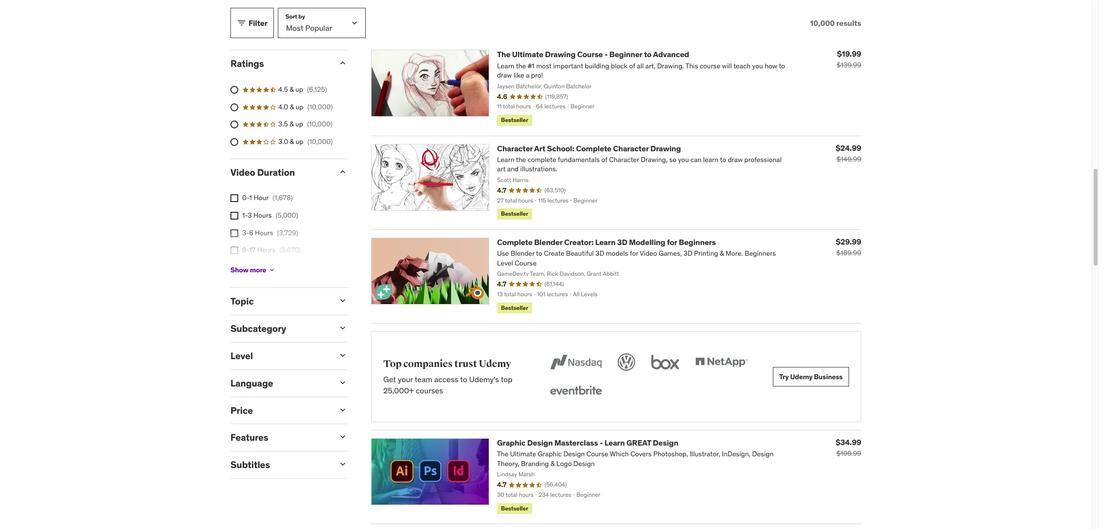 Task type: describe. For each thing, give the bounding box(es) containing it.
hours for 1-3 hours
[[254, 211, 272, 220]]

6-
[[242, 246, 249, 255]]

$199.99
[[837, 450, 862, 458]]

box image
[[649, 352, 682, 373]]

1 vertical spatial udemy
[[791, 373, 813, 381]]

hour
[[254, 194, 269, 203]]

4.0
[[279, 103, 288, 111]]

$24.99
[[836, 143, 862, 153]]

3.0
[[279, 137, 288, 146]]

0 vertical spatial learn
[[596, 237, 616, 247]]

3d
[[618, 237, 628, 247]]

top
[[384, 358, 402, 370]]

small image for level
[[338, 351, 348, 361]]

art
[[535, 143, 546, 153]]

(1,678)
[[273, 194, 293, 203]]

ultimate
[[513, 50, 544, 59]]

25,000+
[[384, 386, 414, 396]]

complete blender creator: learn 3d modelling for beginners link
[[497, 237, 717, 247]]

small image for topic
[[338, 296, 348, 306]]

small image inside filter button
[[237, 18, 247, 28]]

4.0 & up (10,000)
[[279, 103, 333, 111]]

video
[[231, 166, 255, 178]]

1 vertical spatial complete
[[497, 237, 533, 247]]

blender
[[535, 237, 563, 247]]

3-6 hours (3,729)
[[242, 229, 298, 237]]

character art school: complete character drawing
[[497, 143, 681, 153]]

0 vertical spatial drawing
[[545, 50, 576, 59]]

team
[[415, 375, 433, 385]]

10,000 results status
[[811, 18, 862, 28]]

language
[[231, 378, 273, 389]]

3.5
[[279, 120, 288, 129]]

$139.99
[[837, 61, 862, 70]]

level
[[231, 350, 253, 362]]

the ultimate drawing course - beginner to advanced
[[497, 50, 690, 59]]

graphic design masterclass - learn great design link
[[497, 438, 679, 448]]

1 horizontal spatial drawing
[[651, 143, 681, 153]]

1 character from the left
[[497, 143, 533, 153]]

$24.99 $149.99
[[836, 143, 862, 164]]

$19.99 $139.99
[[837, 49, 862, 70]]

$34.99 $199.99
[[836, 438, 862, 458]]

1 horizontal spatial complete
[[576, 143, 612, 153]]

1
[[249, 194, 252, 203]]

course
[[578, 50, 603, 59]]

xsmall image for 6-
[[231, 247, 238, 255]]

1 horizontal spatial to
[[645, 50, 652, 59]]

beginner
[[610, 50, 643, 59]]

17+ hours
[[242, 263, 273, 272]]

subcategory
[[231, 323, 286, 335]]

school:
[[547, 143, 575, 153]]

filter
[[249, 18, 268, 28]]

small image for language
[[338, 378, 348, 388]]

filter button
[[231, 8, 274, 38]]

$29.99 $189.99
[[837, 237, 862, 257]]

& for 3.0
[[290, 137, 294, 146]]

ratings button
[[231, 58, 330, 70]]

subtitles button
[[231, 459, 330, 471]]

(5,000)
[[276, 211, 298, 220]]

(10,000) for 3.5 & up (10,000)
[[307, 120, 333, 129]]

10,000
[[811, 18, 835, 28]]

show
[[231, 266, 249, 275]]

(3,670)
[[280, 246, 301, 255]]

features
[[231, 432, 269, 444]]

small image for features
[[338, 433, 348, 442]]

show more
[[231, 266, 266, 275]]

try
[[780, 373, 789, 381]]

ratings
[[231, 58, 264, 70]]

beginners
[[679, 237, 717, 247]]

1 vertical spatial -
[[600, 438, 603, 448]]

hours right 17+ on the left of page
[[255, 263, 273, 272]]

3
[[248, 211, 252, 220]]

to inside top companies trust udemy get your team access to udemy's top 25,000+ courses
[[460, 375, 468, 385]]

hours for 6-17 hours
[[257, 246, 276, 255]]

more
[[250, 266, 266, 275]]

get
[[384, 375, 396, 385]]

duration
[[257, 166, 295, 178]]

modelling
[[630, 237, 666, 247]]

3.0 & up (10,000)
[[279, 137, 333, 146]]

$19.99
[[838, 49, 862, 59]]

features button
[[231, 432, 330, 444]]

(3,729)
[[277, 229, 298, 237]]

topic button
[[231, 296, 330, 308]]

small image for video duration
[[338, 167, 348, 177]]

(10,000) for 4.0 & up (10,000)
[[308, 103, 333, 111]]

0-
[[242, 194, 249, 203]]

trust
[[455, 358, 477, 370]]



Task type: vqa. For each thing, say whether or not it's contained in the screenshot.
the up related to 3.5 & up
yes



Task type: locate. For each thing, give the bounding box(es) containing it.
hours right "6"
[[255, 229, 273, 237]]

small image for subtitles
[[338, 460, 348, 470]]

up right '4.0'
[[296, 103, 304, 111]]

the ultimate drawing course - beginner to advanced link
[[497, 50, 690, 59]]

advanced
[[654, 50, 690, 59]]

1 vertical spatial to
[[460, 375, 468, 385]]

4.5 & up (6,125)
[[279, 85, 327, 94]]

to down trust
[[460, 375, 468, 385]]

3 small image from the top
[[338, 351, 348, 361]]

learn
[[596, 237, 616, 247], [605, 438, 625, 448]]

udemy right try at the right bottom
[[791, 373, 813, 381]]

& right 3.0
[[290, 137, 294, 146]]

price
[[231, 405, 253, 417]]

graphic design masterclass - learn great design
[[497, 438, 679, 448]]

4 small image from the top
[[338, 433, 348, 442]]

$34.99
[[836, 438, 862, 448]]

2 design from the left
[[653, 438, 679, 448]]

the
[[497, 50, 511, 59]]

3 & from the top
[[290, 120, 294, 129]]

to right the beginner
[[645, 50, 652, 59]]

1 & from the top
[[290, 85, 294, 94]]

$149.99
[[837, 155, 862, 164]]

(10,000)
[[308, 103, 333, 111], [307, 120, 333, 129], [308, 137, 333, 146]]

(6,125)
[[307, 85, 327, 94]]

top companies trust udemy get your team access to udemy's top 25,000+ courses
[[384, 358, 513, 396]]

companies
[[404, 358, 453, 370]]

for
[[667, 237, 678, 247]]

(10,000) for 3.0 & up (10,000)
[[308, 137, 333, 146]]

0 vertical spatial to
[[645, 50, 652, 59]]

business
[[815, 373, 843, 381]]

4.5
[[279, 85, 288, 94]]

top
[[501, 375, 513, 385]]

price button
[[231, 405, 330, 417]]

6-17 hours (3,670)
[[242, 246, 301, 255]]

design right graphic
[[528, 438, 553, 448]]

xsmall image left 6-
[[231, 247, 238, 255]]

3 up from the top
[[296, 120, 303, 129]]

xsmall image for 0-
[[231, 195, 238, 203]]

up for 4.5 & up
[[296, 85, 303, 94]]

0 vertical spatial complete
[[576, 143, 612, 153]]

up
[[296, 85, 303, 94], [296, 103, 304, 111], [296, 120, 303, 129], [296, 137, 304, 146]]

17
[[249, 246, 256, 255]]

1 vertical spatial (10,000)
[[307, 120, 333, 129]]

1 vertical spatial learn
[[605, 438, 625, 448]]

0-1 hour (1,678)
[[242, 194, 293, 203]]

up right 3.0
[[296, 137, 304, 146]]

5 small image from the top
[[338, 460, 348, 470]]

& right the 4.5 on the left of the page
[[290, 85, 294, 94]]

great
[[627, 438, 652, 448]]

udemy inside top companies trust udemy get your team access to udemy's top 25,000+ courses
[[479, 358, 512, 370]]

(10,000) down 3.5 & up (10,000)
[[308, 137, 333, 146]]

learn left 3d
[[596, 237, 616, 247]]

small image for price
[[338, 405, 348, 415]]

& for 3.5
[[290, 120, 294, 129]]

language button
[[231, 378, 330, 389]]

udemy's
[[469, 375, 499, 385]]

up for 4.0 & up
[[296, 103, 304, 111]]

0 horizontal spatial -
[[600, 438, 603, 448]]

try udemy business
[[780, 373, 843, 381]]

xsmall image
[[231, 229, 238, 237]]

design right "great"
[[653, 438, 679, 448]]

4 & from the top
[[290, 137, 294, 146]]

udemy up udemy's
[[479, 358, 512, 370]]

1 small image from the top
[[338, 296, 348, 306]]

masterclass
[[555, 438, 599, 448]]

xsmall image left 1-
[[231, 212, 238, 220]]

xsmall image for 1-
[[231, 212, 238, 220]]

hours for 3-6 hours
[[255, 229, 273, 237]]

up right the '3.5'
[[296, 120, 303, 129]]

results
[[837, 18, 862, 28]]

nasdaq image
[[548, 352, 604, 373]]

hours right 17
[[257, 246, 276, 255]]

your
[[398, 375, 413, 385]]

creator:
[[565, 237, 594, 247]]

hours right 3
[[254, 211, 272, 220]]

17+
[[242, 263, 253, 272]]

2 up from the top
[[296, 103, 304, 111]]

character
[[497, 143, 533, 153], [614, 143, 649, 153]]

udemy
[[479, 358, 512, 370], [791, 373, 813, 381]]

xsmall image inside show more button
[[268, 267, 276, 274]]

eventbrite image
[[548, 381, 604, 403]]

xsmall image
[[231, 195, 238, 203], [231, 212, 238, 220], [231, 247, 238, 255], [268, 267, 276, 274]]

- right masterclass
[[600, 438, 603, 448]]

try udemy business link
[[774, 367, 850, 387]]

design
[[528, 438, 553, 448], [653, 438, 679, 448]]

complete right school:
[[576, 143, 612, 153]]

access
[[435, 375, 459, 385]]

graphic
[[497, 438, 526, 448]]

topic
[[231, 296, 254, 308]]

1 horizontal spatial udemy
[[791, 373, 813, 381]]

3-
[[242, 229, 249, 237]]

0 vertical spatial udemy
[[479, 358, 512, 370]]

1 horizontal spatial -
[[605, 50, 608, 59]]

& right the '3.5'
[[290, 120, 294, 129]]

6
[[249, 229, 253, 237]]

& for 4.0
[[290, 103, 294, 111]]

& right '4.0'
[[290, 103, 294, 111]]

1-3 hours (5,000)
[[242, 211, 298, 220]]

xsmall image right more in the left bottom of the page
[[268, 267, 276, 274]]

netapp image
[[694, 352, 750, 373]]

up right the 4.5 on the left of the page
[[296, 85, 303, 94]]

xsmall image left 0-
[[231, 195, 238, 203]]

2 vertical spatial (10,000)
[[308, 137, 333, 146]]

0 horizontal spatial design
[[528, 438, 553, 448]]

2 character from the left
[[614, 143, 649, 153]]

subtitles
[[231, 459, 270, 471]]

video duration
[[231, 166, 295, 178]]

subcategory button
[[231, 323, 330, 335]]

0 vertical spatial (10,000)
[[308, 103, 333, 111]]

1 vertical spatial drawing
[[651, 143, 681, 153]]

- right course
[[605, 50, 608, 59]]

up for 3.0 & up
[[296, 137, 304, 146]]

0 horizontal spatial drawing
[[545, 50, 576, 59]]

3.5 & up (10,000)
[[279, 120, 333, 129]]

1 up from the top
[[296, 85, 303, 94]]

learn left "great"
[[605, 438, 625, 448]]

courses
[[416, 386, 444, 396]]

small image
[[237, 18, 247, 28], [338, 58, 348, 68], [338, 167, 348, 177], [338, 378, 348, 388], [338, 405, 348, 415]]

-
[[605, 50, 608, 59], [600, 438, 603, 448]]

0 horizontal spatial character
[[497, 143, 533, 153]]

volkswagen image
[[616, 352, 638, 373]]

0 horizontal spatial complete
[[497, 237, 533, 247]]

0 vertical spatial -
[[605, 50, 608, 59]]

0 horizontal spatial to
[[460, 375, 468, 385]]

complete blender creator: learn 3d modelling for beginners
[[497, 237, 717, 247]]

show more button
[[231, 261, 276, 280]]

& for 4.5
[[290, 85, 294, 94]]

2 & from the top
[[290, 103, 294, 111]]

2 small image from the top
[[338, 324, 348, 333]]

up for 3.5 & up
[[296, 120, 303, 129]]

4 up from the top
[[296, 137, 304, 146]]

small image
[[338, 296, 348, 306], [338, 324, 348, 333], [338, 351, 348, 361], [338, 433, 348, 442], [338, 460, 348, 470]]

small image for subcategory
[[338, 324, 348, 333]]

$189.99
[[837, 249, 862, 257]]

0 horizontal spatial udemy
[[479, 358, 512, 370]]

&
[[290, 85, 294, 94], [290, 103, 294, 111], [290, 120, 294, 129], [290, 137, 294, 146]]

(10,000) down (6,125)
[[308, 103, 333, 111]]

1-
[[242, 211, 248, 220]]

level button
[[231, 350, 330, 362]]

$29.99
[[837, 237, 862, 247]]

1 design from the left
[[528, 438, 553, 448]]

character art school: complete character drawing link
[[497, 143, 681, 153]]

complete
[[576, 143, 612, 153], [497, 237, 533, 247]]

complete left blender on the top of the page
[[497, 237, 533, 247]]

(10,000) down 4.0 & up (10,000)
[[307, 120, 333, 129]]

10,000 results
[[811, 18, 862, 28]]

small image for ratings
[[338, 58, 348, 68]]

1 horizontal spatial character
[[614, 143, 649, 153]]

1 horizontal spatial design
[[653, 438, 679, 448]]

video duration button
[[231, 166, 330, 178]]



